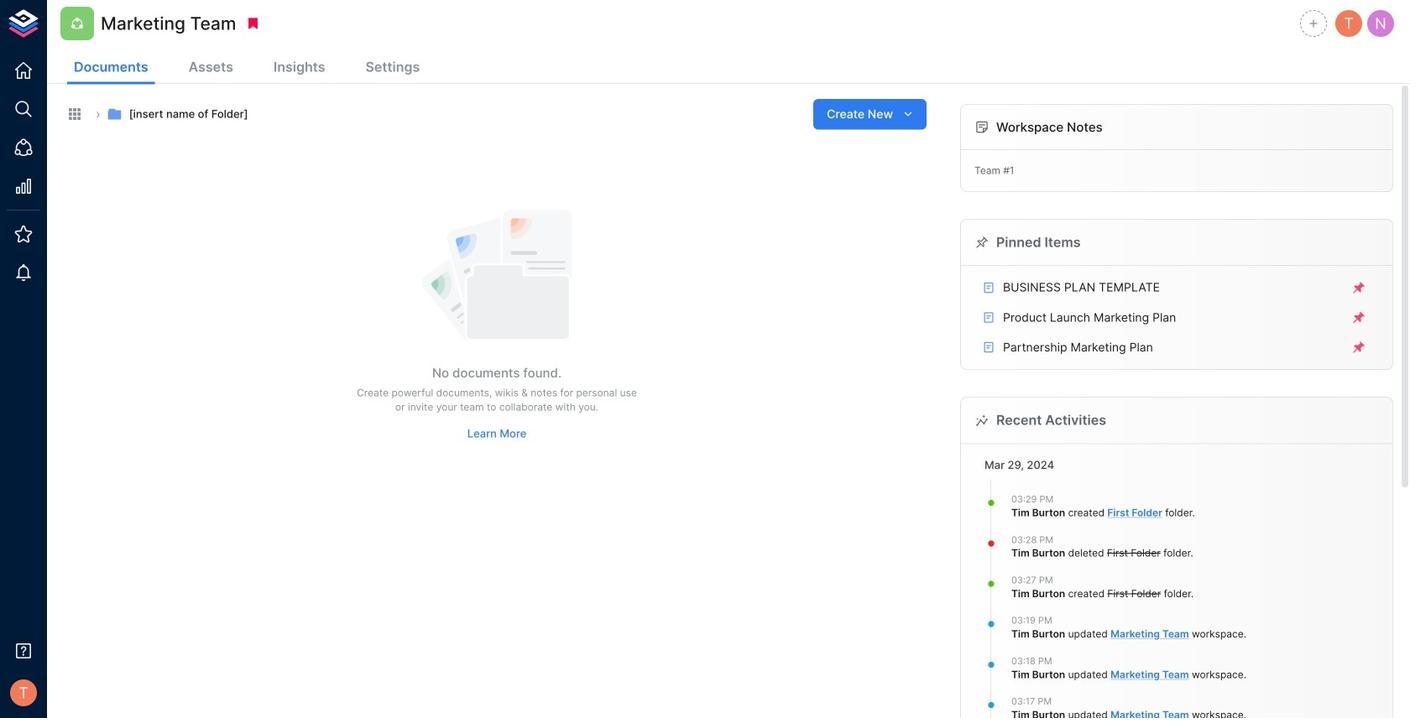 Task type: describe. For each thing, give the bounding box(es) containing it.
3 unpin image from the top
[[1351, 340, 1367, 355]]

1 unpin image from the top
[[1351, 280, 1367, 295]]



Task type: vqa. For each thing, say whether or not it's contained in the screenshot.
top Unpin icon
yes



Task type: locate. For each thing, give the bounding box(es) containing it.
unpin image
[[1351, 280, 1367, 295], [1351, 310, 1367, 325], [1351, 340, 1367, 355]]

0 vertical spatial unpin image
[[1351, 280, 1367, 295]]

1 vertical spatial unpin image
[[1351, 310, 1367, 325]]

remove bookmark image
[[245, 16, 261, 31]]

2 vertical spatial unpin image
[[1351, 340, 1367, 355]]

2 unpin image from the top
[[1351, 310, 1367, 325]]



